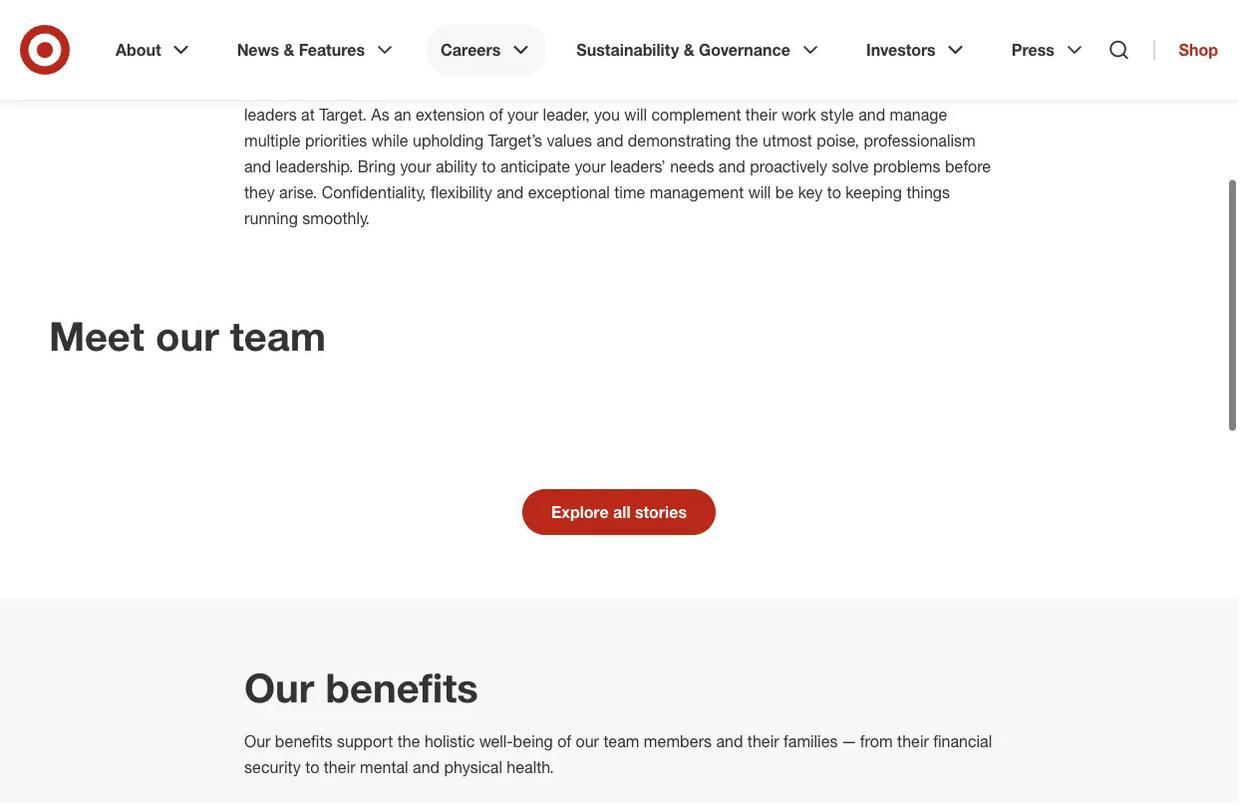 Task type: vqa. For each thing, say whether or not it's contained in the screenshot.
one
no



Task type: locate. For each thing, give the bounding box(es) containing it.
1 vertical spatial team
[[604, 732, 639, 751]]

our benefits
[[244, 663, 478, 712]]

1 horizontal spatial of
[[558, 732, 571, 751]]

1 horizontal spatial &
[[684, 40, 695, 59]]

press
[[1012, 40, 1055, 59]]

0 horizontal spatial in
[[516, 79, 528, 98]]

your down while
[[400, 156, 431, 176]]

2 vertical spatial to
[[305, 758, 319, 777]]

to right 'ability'
[[482, 156, 496, 176]]

in up "style"
[[849, 79, 861, 98]]

1 horizontal spatial team
[[604, 732, 639, 751]]

in right role
[[516, 79, 528, 98]]

and right "style"
[[859, 105, 886, 124]]

2 horizontal spatial of
[[926, 79, 940, 98]]

1 vertical spatial our
[[244, 732, 271, 751]]

play
[[244, 79, 275, 98]]

to right 'security'
[[305, 758, 319, 777]]

you
[[594, 105, 620, 124]]

smoothly.
[[302, 208, 370, 228]]

utmost
[[763, 131, 812, 150]]

our for our benefits support the holistic well-being of our team members and their families — from their financial security to their mental and physical health.
[[244, 732, 271, 751]]

benefits up 'security'
[[275, 732, 332, 751]]

to right the key
[[827, 182, 841, 202]]

bring
[[358, 156, 396, 176]]

will down essential
[[624, 105, 647, 124]]

to
[[482, 156, 496, 176], [827, 182, 841, 202], [305, 758, 319, 777]]

your
[[508, 105, 539, 124], [400, 156, 431, 176], [575, 156, 606, 176]]

team
[[230, 312, 326, 360], [604, 732, 639, 751]]

well-
[[479, 732, 513, 751]]

benefits inside our benefits support the holistic well-being of our team members and their families — from their financial security to their mental and physical health.
[[275, 732, 332, 751]]

our right being
[[576, 732, 599, 751]]

meet our team
[[49, 312, 326, 360]]

support up the manage
[[865, 79, 922, 98]]

0 horizontal spatial will
[[624, 105, 647, 124]]

leader,
[[543, 105, 590, 124]]

1 & from the left
[[284, 40, 295, 59]]

multiple
[[244, 131, 301, 150]]

mental
[[360, 758, 408, 777]]

0 horizontal spatial to
[[305, 758, 319, 777]]

team inside our benefits support the holistic well-being of our team members and their families — from their financial security to their mental and physical health.
[[604, 732, 639, 751]]

1 horizontal spatial our
[[576, 732, 599, 751]]

administrative assistants
[[244, 30, 540, 59]]

2 & from the left
[[684, 40, 695, 59]]

their
[[746, 105, 777, 124], [748, 732, 779, 751], [897, 732, 929, 751], [324, 758, 355, 777]]

0 vertical spatial our
[[244, 663, 314, 712]]

complement
[[652, 105, 741, 124]]

benefits
[[326, 663, 478, 712], [275, 732, 332, 751]]

benefits up holistic
[[326, 663, 478, 712]]

values
[[547, 131, 592, 150]]

our right meet
[[156, 312, 219, 360]]

explore all stories
[[551, 502, 687, 522]]

our inside our benefits support the holistic well-being of our team members and their families — from their financial security to their mental and physical health.
[[244, 732, 271, 751]]

1 horizontal spatial will
[[748, 182, 771, 202]]

0 vertical spatial to
[[482, 156, 496, 176]]

& right "news"
[[284, 40, 295, 59]]

of down role
[[489, 105, 503, 124]]

will
[[624, 105, 647, 124], [748, 182, 771, 202]]

all
[[613, 502, 631, 522]]

families
[[784, 732, 838, 751]]

being
[[513, 732, 553, 751]]

their up the utmost
[[746, 105, 777, 124]]

essential
[[607, 79, 671, 98]]

the up mental
[[398, 732, 420, 751]]

and down anticipate
[[497, 182, 524, 202]]

work
[[782, 105, 816, 124]]

an
[[279, 79, 296, 98], [394, 105, 411, 124]]

the left the utmost
[[736, 131, 758, 150]]

role
[[485, 79, 511, 98]]

before
[[945, 156, 991, 176]]

be
[[776, 182, 794, 202]]

holistic
[[425, 732, 475, 751]]

professionalism
[[864, 131, 976, 150]]

0 horizontal spatial our
[[156, 312, 219, 360]]

1 horizontal spatial support
[[865, 79, 922, 98]]

0 horizontal spatial of
[[489, 105, 503, 124]]

of up the manage
[[926, 79, 940, 98]]

your down values
[[575, 156, 606, 176]]

of
[[926, 79, 940, 98], [489, 105, 503, 124], [558, 732, 571, 751]]

anticipate
[[500, 156, 570, 176]]

ability
[[436, 156, 477, 176]]

will left the be
[[748, 182, 771, 202]]

keeping
[[846, 182, 902, 202]]

our inside our benefits support the holistic well-being of our team members and their families — from their financial security to their mental and physical health.
[[576, 732, 599, 751]]

2 horizontal spatial your
[[575, 156, 606, 176]]

0 vertical spatial benefits
[[326, 663, 478, 712]]

they
[[244, 182, 275, 202]]

shop link
[[1154, 40, 1218, 60]]

& up administrative
[[684, 40, 695, 59]]

1 vertical spatial support
[[337, 732, 393, 751]]

0 vertical spatial of
[[926, 79, 940, 98]]

& for features
[[284, 40, 295, 59]]

demonstrating
[[628, 131, 731, 150]]

1 horizontal spatial in
[[849, 79, 861, 98]]

extension
[[416, 105, 485, 124]]

&
[[284, 40, 295, 59], [684, 40, 695, 59]]

play an exciting and multifaceted role in managing essential administrative functions in support of senior leaders at target. as an extension of your leader, you will complement their work style and manage multiple priorities while upholding target's values and demonstrating the utmost poise, professionalism and leadership. bring your ability to anticipate your leaders' needs and proactively solve problems before they arise. confidentiality, flexibility and exceptional time management will be key to keeping things running smoothly.
[[244, 79, 991, 228]]

of right being
[[558, 732, 571, 751]]

needs
[[670, 156, 714, 176]]

sustainability & governance link
[[563, 24, 836, 76]]

0 vertical spatial our
[[156, 312, 219, 360]]

2 horizontal spatial to
[[827, 182, 841, 202]]

0 vertical spatial an
[[279, 79, 296, 98]]

news & features link
[[223, 24, 411, 76]]

0 vertical spatial support
[[865, 79, 922, 98]]

1 horizontal spatial the
[[736, 131, 758, 150]]

1 vertical spatial our
[[576, 732, 599, 751]]

1 our from the top
[[244, 663, 314, 712]]

0 vertical spatial team
[[230, 312, 326, 360]]

and right members
[[716, 732, 743, 751]]

1 vertical spatial the
[[398, 732, 420, 751]]

support
[[865, 79, 922, 98], [337, 732, 393, 751]]

0 horizontal spatial &
[[284, 40, 295, 59]]

and up they
[[244, 156, 271, 176]]

1 vertical spatial an
[[394, 105, 411, 124]]

1 horizontal spatial an
[[394, 105, 411, 124]]

support up mental
[[337, 732, 393, 751]]

sustainability
[[577, 40, 679, 59]]

0 vertical spatial the
[[736, 131, 758, 150]]

0 horizontal spatial team
[[230, 312, 326, 360]]

support inside play an exciting and multifaceted role in managing essential administrative functions in support of senior leaders at target. as an extension of your leader, you will complement their work style and manage multiple priorities while upholding target's values and demonstrating the utmost poise, professionalism and leadership. bring your ability to anticipate your leaders' needs and proactively solve problems before they arise. confidentiality, flexibility and exceptional time management will be key to keeping things running smoothly.
[[865, 79, 922, 98]]

an right as
[[394, 105, 411, 124]]

meet
[[49, 312, 144, 360]]

—
[[842, 732, 856, 751]]

and right needs
[[719, 156, 746, 176]]

2 our from the top
[[244, 732, 271, 751]]

an right 'play'
[[279, 79, 296, 98]]

2 vertical spatial of
[[558, 732, 571, 751]]

the inside play an exciting and multifaceted role in managing essential administrative functions in support of senior leaders at target. as an extension of your leader, you will complement their work style and manage multiple priorities while upholding target's values and demonstrating the utmost poise, professionalism and leadership. bring your ability to anticipate your leaders' needs and proactively solve problems before they arise. confidentiality, flexibility and exceptional time management will be key to keeping things running smoothly.
[[736, 131, 758, 150]]

2 in from the left
[[849, 79, 861, 98]]

your up "target's" at top left
[[508, 105, 539, 124]]

to inside our benefits support the holistic well-being of our team members and their families — from their financial security to their mental and physical health.
[[305, 758, 319, 777]]

the
[[736, 131, 758, 150], [398, 732, 420, 751]]

in
[[516, 79, 528, 98], [849, 79, 861, 98]]

explore
[[551, 502, 609, 522]]

our
[[244, 663, 314, 712], [244, 732, 271, 751]]

1 vertical spatial benefits
[[275, 732, 332, 751]]

their inside play an exciting and multifaceted role in managing essential administrative functions in support of senior leaders at target. as an extension of your leader, you will complement their work style and manage multiple priorities while upholding target's values and demonstrating the utmost poise, professionalism and leadership. bring your ability to anticipate your leaders' needs and proactively solve problems before they arise. confidentiality, flexibility and exceptional time management will be key to keeping things running smoothly.
[[746, 105, 777, 124]]

0 horizontal spatial the
[[398, 732, 420, 751]]

1 in from the left
[[516, 79, 528, 98]]

0 horizontal spatial support
[[337, 732, 393, 751]]

our for our benefits
[[244, 663, 314, 712]]

our
[[156, 312, 219, 360], [576, 732, 599, 751]]

and
[[360, 79, 387, 98], [859, 105, 886, 124], [597, 131, 624, 150], [244, 156, 271, 176], [719, 156, 746, 176], [497, 182, 524, 202], [716, 732, 743, 751], [413, 758, 440, 777]]

features
[[299, 40, 365, 59]]

the inside our benefits support the holistic well-being of our team members and their families — from their financial security to their mental and physical health.
[[398, 732, 420, 751]]

stories
[[635, 502, 687, 522]]

confidentiality,
[[322, 182, 426, 202]]

and down holistic
[[413, 758, 440, 777]]

style
[[821, 105, 854, 124]]



Task type: describe. For each thing, give the bounding box(es) containing it.
of inside our benefits support the holistic well-being of our team members and their families — from their financial security to their mental and physical health.
[[558, 732, 571, 751]]

benefits for our benefits
[[326, 663, 478, 712]]

solve
[[832, 156, 869, 176]]

careers link
[[427, 24, 547, 76]]

health.
[[507, 758, 554, 777]]

flexibility
[[431, 182, 492, 202]]

their left mental
[[324, 758, 355, 777]]

explore all stories link
[[522, 489, 716, 535]]

about
[[116, 40, 161, 59]]

management
[[650, 182, 744, 202]]

running
[[244, 208, 298, 228]]

manage
[[890, 105, 947, 124]]

0 horizontal spatial your
[[400, 156, 431, 176]]

their right "from"
[[897, 732, 929, 751]]

news
[[237, 40, 279, 59]]

poise,
[[817, 131, 859, 150]]

exceptional
[[528, 182, 610, 202]]

financial
[[934, 732, 992, 751]]

priorities
[[305, 131, 367, 150]]

1 horizontal spatial your
[[508, 105, 539, 124]]

governance
[[699, 40, 791, 59]]

our benefits support the holistic well-being of our team members and their families — from their financial security to their mental and physical health.
[[244, 732, 992, 777]]

from
[[860, 732, 893, 751]]

functions
[[779, 79, 844, 98]]

1 vertical spatial will
[[748, 182, 771, 202]]

multifaceted
[[392, 79, 480, 98]]

press link
[[998, 24, 1101, 76]]

exciting
[[301, 79, 356, 98]]

and up as
[[360, 79, 387, 98]]

assistants
[[414, 30, 533, 59]]

key
[[798, 182, 823, 202]]

1 vertical spatial to
[[827, 182, 841, 202]]

1 horizontal spatial to
[[482, 156, 496, 176]]

security
[[244, 758, 301, 777]]

0 horizontal spatial an
[[279, 79, 296, 98]]

about link
[[102, 24, 207, 76]]

leaders'
[[610, 156, 666, 176]]

senior
[[944, 79, 988, 98]]

administrative
[[244, 30, 408, 59]]

their left families on the bottom right of the page
[[748, 732, 779, 751]]

at
[[301, 105, 315, 124]]

and down you
[[597, 131, 624, 150]]

benefits for our benefits support the holistic well-being of our team members and their families — from their financial security to their mental and physical health.
[[275, 732, 332, 751]]

problems
[[873, 156, 941, 176]]

while
[[372, 131, 408, 150]]

careers
[[441, 40, 501, 59]]

arise.
[[279, 182, 317, 202]]

upholding
[[413, 131, 484, 150]]

managing
[[533, 79, 603, 98]]

news & features
[[237, 40, 365, 59]]

members
[[644, 732, 712, 751]]

time
[[614, 182, 645, 202]]

target.
[[319, 105, 367, 124]]

leaders
[[244, 105, 297, 124]]

support inside our benefits support the holistic well-being of our team members and their families — from their financial security to their mental and physical health.
[[337, 732, 393, 751]]

leadership.
[[276, 156, 353, 176]]

0 vertical spatial will
[[624, 105, 647, 124]]

& for governance
[[684, 40, 695, 59]]

target's
[[488, 131, 542, 150]]

things
[[907, 182, 950, 202]]

proactively
[[750, 156, 827, 176]]

1 vertical spatial of
[[489, 105, 503, 124]]

investors link
[[852, 24, 982, 76]]

sustainability & governance
[[577, 40, 791, 59]]

shop
[[1179, 40, 1218, 59]]

as
[[371, 105, 390, 124]]

physical
[[444, 758, 502, 777]]

administrative
[[675, 79, 774, 98]]

investors
[[866, 40, 936, 59]]



